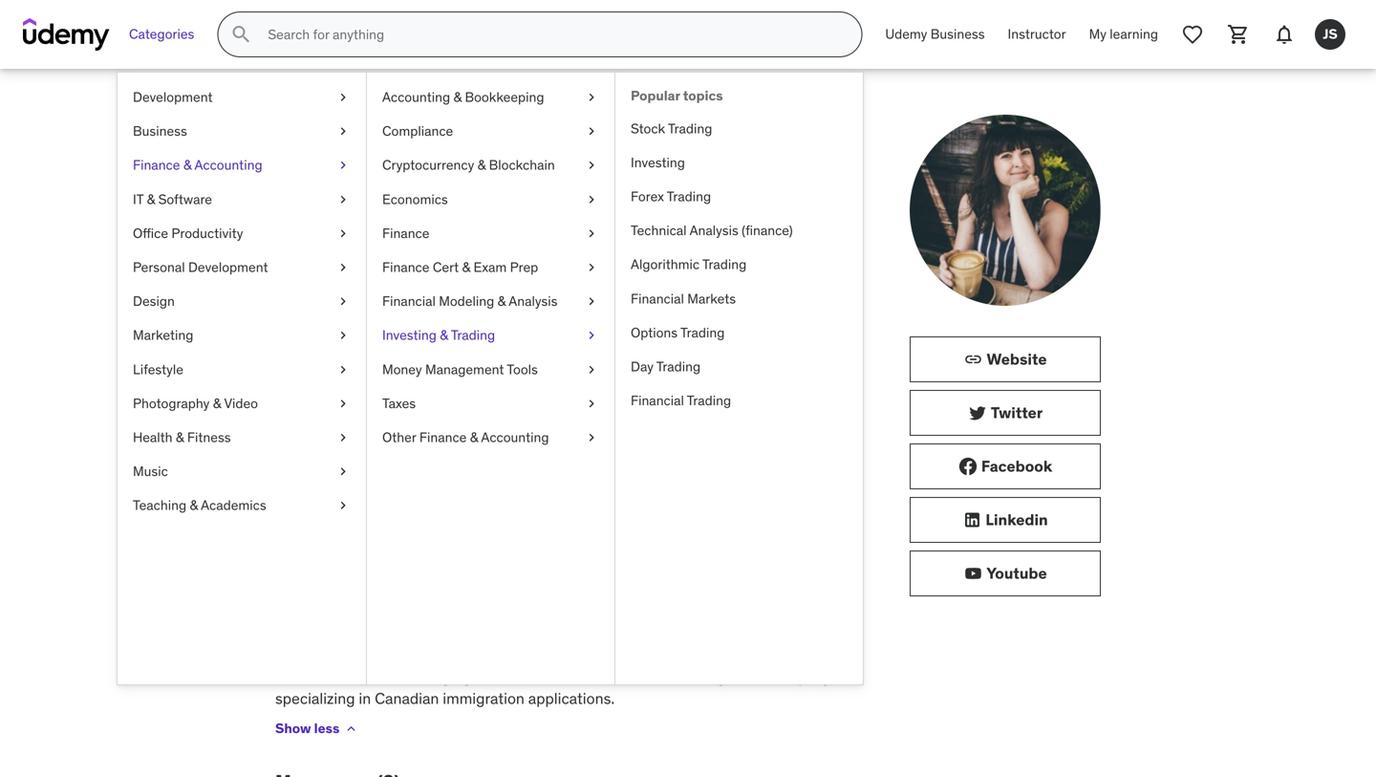 Task type: describe. For each thing, give the bounding box(es) containing it.
2 vertical spatial south
[[275, 638, 316, 658]]

of inside deanne has over ten years of experience in the immigration field. she is a former border services officer, having worked for the canada border services agency (cbsa) for over five years
[[459, 459, 472, 479]]

1 horizontal spatial any
[[416, 524, 442, 543]]

finance for finance
[[382, 225, 430, 242]]

is down me
[[336, 366, 347, 386]]

1 vertical spatial years
[[411, 502, 448, 522]]

her left dealings
[[697, 524, 720, 543]]

0 vertical spatial over
[[360, 459, 389, 479]]

influences
[[600, 524, 676, 543]]

website
[[987, 349, 1047, 369]]

xsmall image for music
[[336, 462, 351, 481]]

agencies
[[396, 545, 462, 565]]

investing & trading element
[[615, 73, 863, 685]]

investing & trading
[[382, 327, 495, 344]]

privileges/priority
[[446, 524, 579, 543]]

design
[[133, 293, 175, 310]]

instructor link
[[997, 11, 1078, 57]]

2 border from the left
[[647, 481, 694, 500]]

through
[[588, 596, 642, 615]]

herself
[[275, 617, 322, 637]]

immigration up although
[[672, 596, 754, 615]]

now
[[717, 574, 745, 594]]

show less
[[275, 720, 340, 737]]

0 horizontal spatial to
[[402, 617, 416, 637]]

born
[[343, 574, 375, 594]]

my
[[1090, 26, 1107, 43]]

& for fitness
[[176, 429, 184, 446]]

& for software
[[147, 191, 155, 208]]

her up services
[[480, 617, 502, 637]]

council
[[720, 388, 771, 407]]

about me
[[275, 328, 359, 351]]

1 vertical spatial over
[[350, 502, 379, 522]]

1 vertical spatial for
[[328, 502, 346, 522]]

& right cert
[[462, 259, 471, 276]]

finance link
[[367, 216, 615, 250]]

1 vertical spatial immigration
[[504, 366, 586, 386]]

the inside (please note that deanne's experience with the cbsa does not afford her any privileges/priority or influences in her dealings with any government agencies on any applications).
[[768, 502, 792, 522]]

that
[[545, 502, 575, 522]]

lifestyle
[[133, 361, 183, 378]]

trading for algorithmic
[[703, 256, 747, 273]]

on inside originally born and raised in british columbia canada, deanne is now living in johannesburg south africa. deanne has gone through the immigration process herself and is able to relate to her clients on a personal level. although based in south africa, deanne offers her services to clients around the world. deanne is also the managing director of canada abroad, an immigration company specializing in canadian immigration applications.
[[555, 617, 572, 637]]

small image for website
[[964, 350, 983, 369]]

accounting & bookkeeping
[[382, 88, 545, 106]]

1 border from the left
[[275, 481, 322, 500]]

& down active
[[470, 429, 478, 446]]

facebook link
[[910, 444, 1101, 490]]

five
[[383, 502, 407, 522]]

services
[[492, 638, 548, 658]]

field.
[[682, 459, 715, 479]]

economics
[[382, 191, 448, 208]]

popular
[[631, 87, 680, 104]]

notifications image
[[1274, 23, 1297, 46]]

it & software link
[[118, 182, 366, 216]]

day trading link
[[616, 350, 863, 384]]

consultant inside deanne is a regulated canadian immigration consultant and a member in good standing with the immigration consultants of canada regulatory council (iccrc). deanne is currently the only active iccrc members physically located in south africa.
[[590, 366, 665, 386]]

financial markets
[[631, 290, 736, 307]]

xsmall image for finance
[[584, 224, 600, 243]]

experience inside deanne has over ten years of experience in the immigration field. she is a former border services officer, having worked for the canada border services agency (cbsa) for over five years
[[476, 459, 551, 479]]

1 vertical spatial and
[[378, 574, 404, 594]]

is inside deanne has over ten years of experience in the immigration field. she is a former border services officer, having worked for the canada border services agency (cbsa) for over five years
[[749, 459, 761, 479]]

personal
[[133, 259, 185, 276]]

1 vertical spatial analysis
[[509, 293, 558, 310]]

0 horizontal spatial and
[[326, 617, 351, 637]]

2 horizontal spatial to
[[551, 638, 565, 658]]

less
[[314, 720, 340, 737]]

forex
[[631, 188, 664, 205]]

xsmall image for development
[[336, 88, 351, 107]]

technical
[[631, 222, 687, 239]]

in down also
[[359, 689, 371, 708]]

it & software
[[133, 191, 212, 208]]

blockchain
[[489, 157, 555, 174]]

johannesburg
[[275, 596, 371, 615]]

1 vertical spatial accounting
[[195, 157, 263, 174]]

south inside deanne is a regulated canadian immigration consultant and a member in good standing with the immigration consultants of canada regulatory council (iccrc). deanne is currently the only active iccrc members physically located in south africa.
[[771, 409, 812, 429]]

money management tools link
[[367, 353, 615, 387]]

deanne down standing
[[275, 409, 328, 429]]

health & fitness
[[133, 429, 231, 446]]

xsmall image for other finance & accounting
[[584, 428, 600, 447]]

with inside deanne is a regulated canadian immigration consultant and a member in good standing with the immigration consultants of canada regulatory council (iccrc). deanne is currently the only active iccrc members physically located in south africa.
[[339, 388, 368, 407]]

finance & accounting
[[133, 157, 263, 174]]

accounting & bookkeeping link
[[367, 80, 615, 114]]

deanne up specializing
[[275, 667, 328, 687]]

company
[[769, 667, 831, 687]]

british
[[469, 574, 514, 594]]

trading for financial
[[687, 392, 732, 409]]

reviews
[[389, 230, 442, 248]]

has inside originally born and raised in british columbia canada, deanne is now living in johannesburg south africa. deanne has gone through the immigration process herself and is able to relate to her clients on a personal level. although based in south africa, deanne offers her services to clients around the world. deanne is also the managing director of canada abroad, an immigration company specializing in canadian immigration applications.
[[523, 596, 547, 615]]

active
[[469, 409, 510, 429]]

wishlist image
[[1182, 23, 1205, 46]]

productivity
[[172, 225, 243, 242]]

modeling
[[439, 293, 495, 310]]

cryptocurrency
[[382, 157, 475, 174]]

on inside (please note that deanne's experience with the cbsa does not afford her any privileges/priority or influences in her dealings with any government agencies on any applications).
[[465, 545, 484, 565]]

deanne down able
[[367, 638, 420, 658]]

is left now
[[702, 574, 713, 594]]

level.
[[650, 617, 685, 637]]

xsmall image for business
[[336, 122, 351, 141]]

finance down the only
[[420, 429, 467, 446]]

Search for anything text field
[[264, 18, 839, 51]]

office productivity link
[[118, 216, 366, 250]]

forex trading
[[631, 188, 711, 205]]

development inside development 'link'
[[133, 88, 213, 106]]

canadian inside originally born and raised in british columbia canada, deanne is now living in johannesburg south africa. deanne has gone through the immigration process herself and is able to relate to her clients on a personal level. although based in south africa, deanne offers her services to clients around the world. deanne is also the managing director of canada abroad, an immigration company specializing in canadian immigration applications.
[[375, 689, 439, 708]]

submit search image
[[230, 23, 253, 46]]

africa,
[[319, 638, 363, 658]]

finance for finance cert & exam prep
[[382, 259, 430, 276]]

canada inside deanne is a regulated canadian immigration consultant and a member in good standing with the immigration consultants of canada regulatory council (iccrc). deanne is currently the only active iccrc members physically located in south africa.
[[586, 388, 638, 407]]

canada inside originally born and raised in british columbia canada, deanne is now living in johannesburg south africa. deanne has gone through the immigration process herself and is able to relate to her clients on a personal level. although based in south africa, deanne offers her services to clients around the world. deanne is also the managing director of canada abroad, an immigration company specializing in canadian immigration applications.
[[551, 667, 603, 687]]

is down standing
[[332, 409, 343, 429]]

xsmall image for economics
[[584, 190, 600, 209]]

money
[[382, 361, 422, 378]]

xsmall image for show less
[[344, 721, 359, 737]]

her down five
[[389, 524, 413, 543]]

lifestyle link
[[118, 353, 366, 387]]

a inside originally born and raised in british columbia canada, deanne is now living in johannesburg south africa. deanne has gone through the immigration process herself and is able to relate to her clients on a personal level. although based in south africa, deanne offers her services to clients around the world. deanne is also the managing director of canada abroad, an immigration company specializing in canadian immigration applications.
[[576, 617, 584, 637]]

(rcic)
[[603, 181, 649, 201]]

her right offers
[[466, 638, 488, 658]]

investing & trading link
[[367, 319, 615, 353]]

markets
[[688, 290, 736, 307]]

0 vertical spatial accounting
[[382, 88, 450, 106]]

based
[[754, 617, 796, 637]]

immigration down director
[[443, 689, 525, 708]]

me
[[332, 328, 359, 351]]

forex trading link
[[616, 180, 863, 214]]

show less button
[[275, 710, 359, 748]]

0 vertical spatial years
[[419, 459, 455, 479]]

an
[[663, 667, 680, 687]]

instructor for instructor deanne acres-lans regulated canadian immigration consultant (rcic)
[[275, 114, 361, 131]]

xsmall image for health & fitness
[[336, 428, 351, 447]]

consultants
[[483, 388, 565, 407]]

trading for options
[[681, 324, 725, 341]]

my learning link
[[1078, 11, 1170, 57]]

xsmall image for investing & trading
[[584, 326, 600, 345]]

investing for investing & trading
[[382, 327, 437, 344]]

xsmall image for compliance
[[584, 122, 600, 141]]

tools
[[507, 361, 538, 378]]

other finance & accounting
[[382, 429, 549, 446]]

has inside deanne has over ten years of experience in the immigration field. she is a former border services officer, having worked for the canada border services agency (cbsa) for over five years
[[332, 459, 356, 479]]

udemy image
[[23, 18, 110, 51]]

also
[[347, 667, 375, 687]]

my learning
[[1090, 26, 1159, 43]]

in down process at the bottom of the page
[[800, 617, 812, 637]]

does
[[275, 524, 311, 543]]

the inside deanne is a regulated canadian immigration consultant and a member in good standing with the immigration consultants of canada regulatory council (iccrc). deanne is currently the only active iccrc members physically located in south africa.
[[371, 388, 393, 407]]

director
[[475, 667, 530, 687]]

trading for day
[[657, 358, 701, 375]]

other finance & accounting link
[[367, 421, 615, 455]]

exam
[[474, 259, 507, 276]]

xsmall image for financial modeling & analysis
[[584, 292, 600, 311]]

finance for finance & accounting
[[133, 157, 180, 174]]

in inside (please note that deanne's experience with the cbsa does not afford her any privileges/priority or influences in her dealings with any government agencies on any applications).
[[680, 524, 693, 543]]

located
[[701, 409, 752, 429]]

total students
[[275, 230, 366, 248]]

finance cert & exam prep
[[382, 259, 539, 276]]

managing
[[404, 667, 472, 687]]

xsmall image for design
[[336, 292, 351, 311]]

in inside deanne has over ten years of experience in the immigration field. she is a former border services officer, having worked for the canada border services agency (cbsa) for over five years
[[555, 459, 567, 479]]

1 horizontal spatial south
[[375, 596, 415, 615]]

xsmall image for photography & video
[[336, 394, 351, 413]]

having
[[440, 481, 485, 500]]

note
[[508, 502, 541, 522]]

website link
[[910, 337, 1101, 382]]

photography & video link
[[118, 387, 366, 421]]

udemy business link
[[874, 11, 997, 57]]



Task type: vqa. For each thing, say whether or not it's contained in the screenshot.
Day Trading link
yes



Task type: locate. For each thing, give the bounding box(es) containing it.
worked
[[489, 481, 540, 500]]

1 horizontal spatial business
[[931, 26, 985, 43]]

accounting down business link
[[195, 157, 263, 174]]

1 vertical spatial africa.
[[419, 596, 462, 615]]

xsmall image inside lifestyle link
[[336, 360, 351, 379]]

xsmall image inside finance cert & exam prep link
[[584, 258, 600, 277]]

services up afford
[[326, 481, 384, 500]]

1 horizontal spatial has
[[523, 596, 547, 615]]

experience up worked
[[476, 459, 551, 479]]

& for video
[[213, 395, 221, 412]]

xsmall image for taxes
[[584, 394, 600, 413]]

1 vertical spatial investing
[[382, 327, 437, 344]]

xsmall image for finance cert & exam prep
[[584, 258, 600, 277]]

xsmall image inside teaching & academics link
[[336, 496, 351, 515]]

other
[[382, 429, 416, 446]]

to right relate
[[463, 617, 476, 637]]

1 horizontal spatial experience
[[649, 502, 729, 522]]

members
[[563, 409, 627, 429]]

xsmall image inside accounting & bookkeeping link
[[584, 88, 600, 107]]

1 vertical spatial of
[[459, 459, 472, 479]]

2 horizontal spatial of
[[569, 388, 582, 407]]

0 horizontal spatial africa.
[[275, 430, 319, 450]]

0 vertical spatial investing
[[631, 154, 685, 171]]

health & fitness link
[[118, 421, 366, 455]]

xsmall image for it & software
[[336, 190, 351, 209]]

fitness
[[187, 429, 231, 446]]

trading inside stock trading 'link'
[[668, 120, 713, 137]]

2 horizontal spatial and
[[669, 366, 694, 386]]

regulated inside deanne is a regulated canadian immigration consultant and a member in good standing with the immigration consultants of canada regulatory council (iccrc). deanne is currently the only active iccrc members physically located in south africa.
[[362, 366, 432, 386]]

accounting
[[382, 88, 450, 106], [195, 157, 263, 174], [481, 429, 549, 446]]

options trading
[[631, 324, 725, 341]]

teaching & academics link
[[118, 489, 366, 523]]

finance up it & software
[[133, 157, 180, 174]]

border up (cbsa)
[[275, 481, 322, 500]]

(finance)
[[742, 222, 793, 239]]

algorithmic
[[631, 256, 700, 273]]

day trading
[[631, 358, 701, 375]]

border down field.
[[647, 481, 694, 500]]

trading inside financial trading link
[[687, 392, 732, 409]]

0 vertical spatial with
[[339, 388, 368, 407]]

xsmall image inside money management tools link
[[584, 360, 600, 379]]

of inside originally born and raised in british columbia canada, deanne is now living in johannesburg south africa. deanne has gone through the immigration process herself and is able to relate to her clients on a personal level. although based in south africa, deanne offers her services to clients around the world. deanne is also the managing director of canada abroad, an immigration company specializing in canadian immigration applications.
[[534, 667, 547, 687]]

a inside deanne has over ten years of experience in the immigration field. she is a former border services officer, having worked for the canada border services agency (cbsa) for over five years
[[764, 459, 772, 479]]

in left "good"
[[770, 366, 782, 386]]

udemy business
[[886, 26, 985, 43]]

1 vertical spatial experience
[[649, 502, 729, 522]]

& for blockchain
[[478, 157, 486, 174]]

stock
[[631, 120, 666, 137]]

small image left youtube in the bottom of the page
[[964, 564, 983, 583]]

small image
[[963, 511, 982, 530], [964, 564, 983, 583]]

canadian inside deanne is a regulated canadian immigration consultant and a member in good standing with the immigration consultants of canada regulatory council (iccrc). deanne is currently the only active iccrc members physically located in south africa.
[[436, 366, 500, 386]]

& down compliance link
[[478, 157, 486, 174]]

to right able
[[402, 617, 416, 637]]

0 horizontal spatial has
[[332, 459, 356, 479]]

economics link
[[367, 182, 615, 216]]

& left bookkeeping
[[454, 88, 462, 106]]

afford
[[342, 524, 386, 543]]

in up process at the bottom of the page
[[789, 574, 801, 594]]

financial for financial markets
[[631, 290, 684, 307]]

& right modeling
[[498, 293, 506, 310]]

1 horizontal spatial with
[[732, 502, 765, 522]]

2 vertical spatial of
[[534, 667, 547, 687]]

0 vertical spatial small image
[[963, 511, 982, 530]]

small image inside youtube link
[[964, 564, 983, 583]]

youtube link
[[910, 551, 1101, 597]]

has
[[332, 459, 356, 479], [523, 596, 547, 615]]

a up agency
[[764, 459, 772, 479]]

small image for youtube
[[964, 564, 983, 583]]

good
[[786, 366, 821, 386]]

2 vertical spatial canada
[[551, 667, 603, 687]]

financial trading
[[631, 392, 732, 409]]

0 vertical spatial clients
[[506, 617, 551, 637]]

instructor up finance & accounting link
[[275, 114, 361, 131]]

0 vertical spatial canada
[[586, 388, 638, 407]]

agency
[[759, 481, 810, 500]]

has left ten
[[332, 459, 356, 479]]

xsmall image for cryptocurrency & blockchain
[[584, 156, 600, 175]]

& up money management tools
[[440, 327, 448, 344]]

xsmall image inside show less button
[[344, 721, 359, 737]]

1 vertical spatial canada
[[592, 481, 644, 500]]

canada
[[586, 388, 638, 407], [592, 481, 644, 500], [551, 667, 603, 687]]

xsmall image inside business link
[[336, 122, 351, 141]]

youtube
[[987, 564, 1048, 583]]

0 horizontal spatial analysis
[[509, 293, 558, 310]]

& for academics
[[190, 497, 198, 514]]

0 horizontal spatial any
[[275, 545, 301, 565]]

twitter link
[[910, 390, 1101, 436]]

immigration inside deanne has over ten years of experience in the immigration field. she is a former border services officer, having worked for the canada border services agency (cbsa) for over five years
[[597, 459, 678, 479]]

technical analysis (finance) link
[[616, 214, 863, 248]]

0 vertical spatial and
[[669, 366, 694, 386]]

0 horizontal spatial accounting
[[195, 157, 263, 174]]

business link
[[118, 114, 366, 148]]

of inside deanne is a regulated canadian immigration consultant and a member in good standing with the immigration consultants of canada regulatory council (iccrc). deanne is currently the only active iccrc members physically located in south africa.
[[569, 388, 582, 407]]

instructor inside instructor link
[[1008, 26, 1067, 43]]

deanne inside instructor deanne acres-lans regulated canadian immigration consultant (rcic)
[[275, 128, 420, 178]]

south down (iccrc).
[[771, 409, 812, 429]]

0 vertical spatial has
[[332, 459, 356, 479]]

0 vertical spatial canadian
[[354, 181, 422, 201]]

1 horizontal spatial on
[[555, 617, 572, 637]]

1 horizontal spatial clients
[[569, 638, 614, 658]]

js
[[1324, 25, 1338, 43]]

topics
[[683, 87, 723, 104]]

financial for financial trading
[[631, 392, 684, 409]]

small image left linkedin
[[963, 511, 982, 530]]

investing for investing
[[631, 154, 685, 171]]

accounting up compliance on the top left of the page
[[382, 88, 450, 106]]

instructor inside instructor deanne acres-lans regulated canadian immigration consultant (rcic)
[[275, 114, 361, 131]]

of up having
[[459, 459, 472, 479]]

for
[[543, 481, 562, 500], [328, 502, 346, 522]]

for up not
[[328, 502, 346, 522]]

1 vertical spatial small image
[[964, 564, 983, 583]]

any down privileges/priority
[[487, 545, 513, 565]]

xsmall image for finance & accounting
[[336, 156, 351, 175]]

small image inside website link
[[964, 350, 983, 369]]

0 horizontal spatial border
[[275, 481, 322, 500]]

development down categories 'dropdown button'
[[133, 88, 213, 106]]

0 vertical spatial on
[[465, 545, 484, 565]]

day
[[631, 358, 654, 375]]

1 horizontal spatial investing
[[631, 154, 685, 171]]

0 vertical spatial immigration
[[426, 181, 515, 201]]

0 vertical spatial experience
[[476, 459, 551, 479]]

& right it
[[147, 191, 155, 208]]

xsmall image inside finance & accounting link
[[336, 156, 351, 175]]

originally born and raised in british columbia canada, deanne is now living in johannesburg south africa. deanne has gone through the immigration process herself and is able to relate to her clients on a personal level. although based in south africa, deanne offers her services to clients around the world. deanne is also the managing director of canada abroad, an immigration company specializing in canadian immigration applications.
[[275, 574, 831, 708]]

trading inside investing & trading link
[[451, 327, 495, 344]]

xsmall image
[[336, 88, 351, 107], [584, 122, 600, 141], [336, 156, 351, 175], [336, 224, 351, 243], [336, 360, 351, 379], [584, 360, 600, 379], [336, 394, 351, 413], [336, 428, 351, 447], [336, 462, 351, 481], [336, 496, 351, 515]]

to right services
[[551, 638, 565, 658]]

xsmall image for marketing
[[336, 326, 351, 345]]

with up currently
[[339, 388, 368, 407]]

video
[[224, 395, 258, 412]]

office
[[133, 225, 168, 242]]

a up regulatory
[[698, 366, 706, 386]]

popular topics
[[631, 87, 723, 104]]

canadian up taxes link
[[436, 366, 500, 386]]

regulated inside instructor deanne acres-lans regulated canadian immigration consultant (rcic)
[[275, 181, 351, 201]]

the only
[[411, 409, 465, 429]]

with down cbsa
[[789, 524, 822, 543]]

canadian down cryptocurrency
[[354, 181, 422, 201]]

in up that
[[555, 459, 567, 479]]

xsmall image inside investing & trading link
[[584, 326, 600, 345]]

& left video
[[213, 395, 221, 412]]

in
[[770, 366, 782, 386], [755, 409, 768, 429], [555, 459, 567, 479], [680, 524, 693, 543], [453, 574, 465, 594], [789, 574, 801, 594], [800, 617, 812, 637], [359, 689, 371, 708]]

1 vertical spatial consultant
[[590, 366, 665, 386]]

0 horizontal spatial on
[[465, 545, 484, 565]]

0 vertical spatial africa.
[[275, 430, 319, 450]]

1 horizontal spatial for
[[543, 481, 562, 500]]

finance down reviews
[[382, 259, 430, 276]]

2 horizontal spatial south
[[771, 409, 812, 429]]

1 horizontal spatial to
[[463, 617, 476, 637]]

deanne up economics
[[275, 128, 420, 178]]

currently
[[347, 409, 407, 429]]

0 horizontal spatial instructor
[[275, 114, 361, 131]]

1 vertical spatial with
[[732, 502, 765, 522]]

clients up services
[[506, 617, 551, 637]]

experience down field.
[[649, 502, 729, 522]]

is right she
[[749, 459, 761, 479]]

students
[[310, 230, 366, 248]]

xsmall image inside marketing link
[[336, 326, 351, 345]]

xsmall image inside financial modeling & analysis link
[[584, 292, 600, 311]]

algorithmic trading link
[[616, 248, 863, 282]]

clients down personal
[[569, 638, 614, 658]]

0 vertical spatial business
[[931, 26, 985, 43]]

immigration up the only
[[397, 388, 479, 407]]

small image
[[964, 350, 983, 369], [968, 403, 988, 423], [959, 457, 978, 476]]

small image left twitter
[[968, 403, 988, 423]]

deanne acres-lans image
[[910, 115, 1101, 306]]

2 vertical spatial canadian
[[375, 689, 439, 708]]

xsmall image inside music link
[[336, 462, 351, 481]]

offers
[[423, 638, 462, 658]]

xsmall image inside photography & video link
[[336, 394, 351, 413]]

immigration
[[426, 181, 515, 201], [504, 366, 586, 386], [397, 388, 479, 407]]

consultant inside instructor deanne acres-lans regulated canadian immigration consultant (rcic)
[[519, 181, 599, 201]]

xsmall image inside finance link
[[584, 224, 600, 243]]

xsmall image inside office productivity link
[[336, 224, 351, 243]]

js link
[[1308, 11, 1354, 57]]

2 vertical spatial small image
[[959, 457, 978, 476]]

immigration inside instructor deanne acres-lans regulated canadian immigration consultant (rcic)
[[426, 181, 515, 201]]

over up afford
[[350, 502, 379, 522]]

is left also
[[332, 667, 343, 687]]

1 horizontal spatial instructor
[[1008, 26, 1067, 43]]

xsmall image inside economics link
[[584, 190, 600, 209]]

2 vertical spatial and
[[326, 617, 351, 637]]

udemy
[[886, 26, 928, 43]]

compliance link
[[367, 114, 615, 148]]

development link
[[118, 80, 366, 114]]

immigration down world.
[[684, 667, 766, 687]]

with up dealings
[[732, 502, 765, 522]]

1 vertical spatial regulated
[[362, 366, 432, 386]]

2 vertical spatial immigration
[[397, 388, 479, 407]]

xsmall image inside cryptocurrency & blockchain link
[[584, 156, 600, 175]]

1 services from the left
[[326, 481, 384, 500]]

process
[[757, 596, 811, 615]]

0 vertical spatial of
[[569, 388, 582, 407]]

xsmall image for personal development
[[336, 258, 351, 277]]

xsmall image inside other finance & accounting link
[[584, 428, 600, 447]]

relate
[[420, 617, 459, 637]]

& right health
[[176, 429, 184, 446]]

financial down 221
[[382, 293, 436, 310]]

finance cert & exam prep link
[[367, 250, 615, 285]]

canada up deanne's
[[592, 481, 644, 500]]

& for trading
[[440, 327, 448, 344]]

xsmall image for teaching & academics
[[336, 496, 351, 515]]

2 horizontal spatial any
[[487, 545, 513, 565]]

xsmall image for office productivity
[[336, 224, 351, 243]]

trading inside day trading link
[[657, 358, 701, 375]]

0 horizontal spatial investing
[[382, 327, 437, 344]]

small image for linkedin
[[963, 511, 982, 530]]

trading inside options trading "link"
[[681, 324, 725, 341]]

categories
[[129, 26, 194, 43]]

finance down economics
[[382, 225, 430, 242]]

1 horizontal spatial analysis
[[690, 222, 739, 239]]

1 vertical spatial instructor
[[275, 114, 361, 131]]

on up british
[[465, 545, 484, 565]]

experience inside (please note that deanne's experience with the cbsa does not afford her any privileges/priority or influences in her dealings with any government agencies on any applications).
[[649, 502, 729, 522]]

africa. inside originally born and raised in british columbia canada, deanne is now living in johannesburg south africa. deanne has gone through the immigration process herself and is able to relate to her clients on a personal level. although based in south africa, deanne offers her services to clients around the world. deanne is also the managing director of canada abroad, an immigration company specializing in canadian immigration applications.
[[419, 596, 462, 615]]

immigration up deanne's
[[597, 459, 678, 479]]

personal
[[587, 617, 646, 637]]

is left able
[[355, 617, 366, 637]]

services
[[326, 481, 384, 500], [698, 481, 756, 500]]

photography & video
[[133, 395, 258, 412]]

0 horizontal spatial of
[[459, 459, 472, 479]]

on down gone
[[555, 617, 572, 637]]

dealings
[[724, 524, 786, 543]]

options trading link
[[616, 316, 863, 350]]

south down herself
[[275, 638, 316, 658]]

xsmall image for money management tools
[[584, 360, 600, 379]]

small image inside linkedin link
[[963, 511, 982, 530]]

in down council
[[755, 409, 768, 429]]

0 horizontal spatial business
[[133, 122, 187, 140]]

1 vertical spatial on
[[555, 617, 572, 637]]

trading inside forex trading link
[[667, 188, 711, 205]]

africa. up relate
[[419, 596, 462, 615]]

years up officer, on the bottom left of page
[[419, 459, 455, 479]]

accounting down the iccrc
[[481, 429, 549, 446]]

0 horizontal spatial south
[[275, 638, 316, 658]]

1 horizontal spatial africa.
[[419, 596, 462, 615]]

a down me
[[351, 366, 359, 386]]

deanne up (cbsa)
[[275, 459, 328, 479]]

music link
[[118, 455, 366, 489]]

has down "columbia"
[[523, 596, 547, 615]]

prep
[[510, 259, 539, 276]]

and inside deanne is a regulated canadian immigration consultant and a member in good standing with the immigration consultants of canada regulatory council (iccrc). deanne is currently the only active iccrc members physically located in south africa.
[[669, 366, 694, 386]]

small image for facebook
[[959, 457, 978, 476]]

of down services
[[534, 667, 547, 687]]

& for accounting
[[183, 157, 192, 174]]

0 horizontal spatial with
[[339, 388, 368, 407]]

for up that
[[543, 481, 562, 500]]

iccrc
[[513, 409, 559, 429]]

1 horizontal spatial border
[[647, 481, 694, 500]]

business right udemy
[[931, 26, 985, 43]]

investing link
[[616, 146, 863, 180]]

canadian
[[354, 181, 422, 201], [436, 366, 500, 386], [375, 689, 439, 708]]

1 vertical spatial business
[[133, 122, 187, 140]]

xsmall image inside development 'link'
[[336, 88, 351, 107]]

business
[[931, 26, 985, 43], [133, 122, 187, 140]]

xsmall image inside taxes link
[[584, 394, 600, 413]]

years down officer, on the bottom left of page
[[411, 502, 448, 522]]

2 horizontal spatial with
[[789, 524, 822, 543]]

deanne up standing
[[279, 366, 332, 386]]

trading inside algorithmic trading link
[[703, 256, 747, 273]]

1 horizontal spatial regulated
[[362, 366, 432, 386]]

canadian inside instructor deanne acres-lans regulated canadian immigration consultant (rcic)
[[354, 181, 422, 201]]

instructor for instructor
[[1008, 26, 1067, 43]]

any up agencies
[[416, 524, 442, 543]]

and right the born
[[378, 574, 404, 594]]

not
[[314, 524, 339, 543]]

analysis down prep
[[509, 293, 558, 310]]

small image for twitter
[[968, 403, 988, 423]]

small image inside twitter link
[[968, 403, 988, 423]]

it
[[133, 191, 144, 208]]

investing down stock
[[631, 154, 685, 171]]

development inside personal development link
[[188, 259, 268, 276]]

abroad,
[[607, 667, 660, 687]]

1 vertical spatial has
[[523, 596, 547, 615]]

analysis inside the "investing & trading" element
[[690, 222, 739, 239]]

0 vertical spatial instructor
[[1008, 26, 1067, 43]]

xsmall image inside personal development link
[[336, 258, 351, 277]]

0 vertical spatial analysis
[[690, 222, 739, 239]]

0 vertical spatial regulated
[[275, 181, 351, 201]]

cbsa
[[796, 502, 837, 522]]

2 services from the left
[[698, 481, 756, 500]]

0 horizontal spatial regulated
[[275, 181, 351, 201]]

xsmall image inside compliance link
[[584, 122, 600, 141]]

financial up options
[[631, 290, 684, 307]]

1 vertical spatial clients
[[569, 638, 614, 658]]

finance & accounting link
[[118, 148, 366, 182]]

1 vertical spatial small image
[[968, 403, 988, 423]]

xsmall image
[[584, 88, 600, 107], [336, 122, 351, 141], [584, 156, 600, 175], [336, 190, 351, 209], [584, 190, 600, 209], [584, 224, 600, 243], [336, 258, 351, 277], [584, 258, 600, 277], [336, 292, 351, 311], [584, 292, 600, 311], [336, 326, 351, 345], [584, 326, 600, 345], [584, 394, 600, 413], [584, 428, 600, 447], [344, 721, 359, 737]]

0 horizontal spatial services
[[326, 481, 384, 500]]

she
[[719, 459, 746, 479]]

& for bookkeeping
[[454, 88, 462, 106]]

investing up money
[[382, 327, 437, 344]]

and up africa,
[[326, 617, 351, 637]]

any down does
[[275, 545, 301, 565]]

0 vertical spatial for
[[543, 481, 562, 500]]

cryptocurrency & blockchain link
[[367, 148, 615, 182]]

able
[[370, 617, 399, 637]]

financial for financial modeling & analysis
[[382, 293, 436, 310]]

member
[[710, 366, 766, 386]]

small image left website
[[964, 350, 983, 369]]

1 horizontal spatial and
[[378, 574, 404, 594]]

trading for stock
[[668, 120, 713, 137]]

shopping cart with 0 items image
[[1228, 23, 1251, 46]]

business inside "link"
[[931, 26, 985, 43]]

1 vertical spatial canadian
[[436, 366, 500, 386]]

africa. inside deanne is a regulated canadian immigration consultant and a member in good standing with the immigration consultants of canada regulatory council (iccrc). deanne is currently the only active iccrc members physically located in south africa.
[[275, 430, 319, 450]]

a down gone
[[576, 617, 584, 637]]

standing
[[275, 388, 335, 407]]

0 horizontal spatial for
[[328, 502, 346, 522]]

xsmall image inside "design" link
[[336, 292, 351, 311]]

2 vertical spatial accounting
[[481, 429, 549, 446]]

immigration
[[597, 459, 678, 479], [672, 596, 754, 615], [684, 667, 766, 687], [443, 689, 525, 708]]

1 horizontal spatial accounting
[[382, 88, 450, 106]]

government
[[304, 545, 393, 565]]

1 vertical spatial development
[[188, 259, 268, 276]]

deanne down british
[[466, 596, 519, 615]]

2 vertical spatial with
[[789, 524, 822, 543]]

originally
[[275, 574, 340, 594]]

xsmall image for lifestyle
[[336, 360, 351, 379]]

deanne inside deanne has over ten years of experience in the immigration field. she is a former border services officer, having worked for the canada border services agency (cbsa) for over five years
[[275, 459, 328, 479]]

1 horizontal spatial of
[[534, 667, 547, 687]]

instructor left my
[[1008, 26, 1067, 43]]

of up members at left bottom
[[569, 388, 582, 407]]

xsmall image inside health & fitness link
[[336, 428, 351, 447]]

small image inside facebook link
[[959, 457, 978, 476]]

to
[[402, 617, 416, 637], [463, 617, 476, 637], [551, 638, 565, 658]]

in right influences
[[680, 524, 693, 543]]

0 horizontal spatial clients
[[506, 617, 551, 637]]

in right raised at the left of page
[[453, 574, 465, 594]]

0 vertical spatial development
[[133, 88, 213, 106]]

& up software
[[183, 157, 192, 174]]

deanne's
[[578, 502, 645, 522]]

& right teaching
[[190, 497, 198, 514]]

0 vertical spatial consultant
[[519, 181, 599, 201]]

xsmall image for accounting & bookkeeping
[[584, 88, 600, 107]]

services down she
[[698, 481, 756, 500]]

trading for forex
[[667, 188, 711, 205]]

algorithmic trading
[[631, 256, 747, 273]]

financial trading link
[[616, 384, 863, 418]]

0 vertical spatial south
[[771, 409, 812, 429]]

stock trading link
[[616, 112, 863, 146]]

1 vertical spatial south
[[375, 596, 415, 615]]

xsmall image inside it & software link
[[336, 190, 351, 209]]

canada,
[[586, 574, 642, 594]]

deanne up "level."
[[646, 574, 699, 594]]

canada inside deanne has over ten years of experience in the immigration field. she is a former border services officer, having worked for the canada border services agency (cbsa) for over five years
[[592, 481, 644, 500]]



